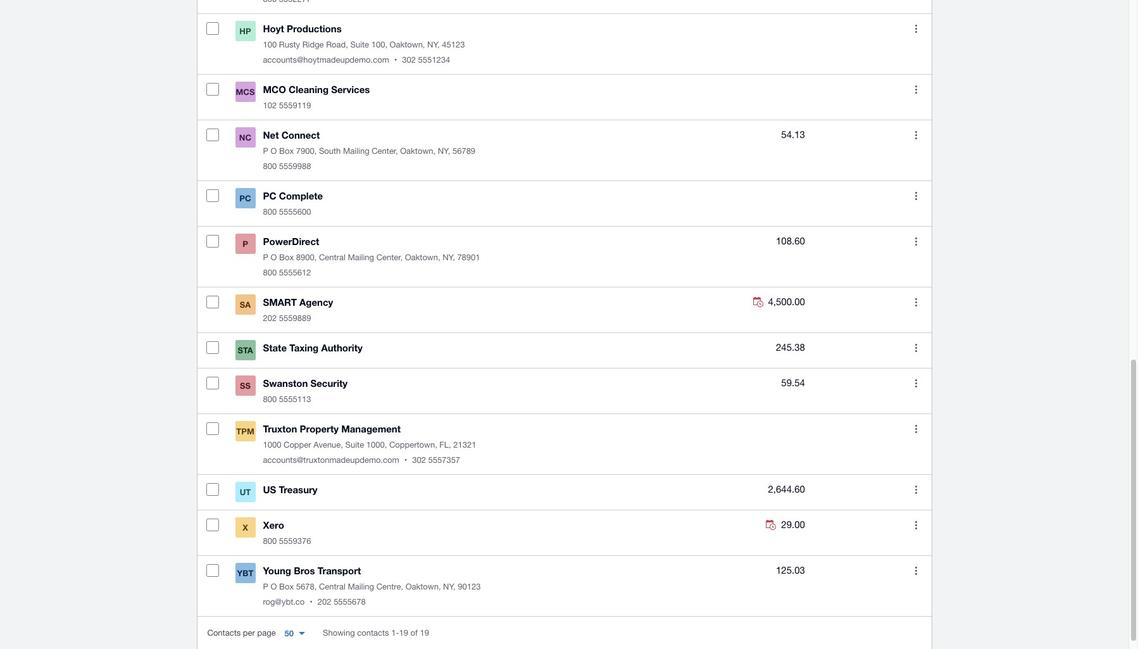 Task type: vqa. For each thing, say whether or not it's contained in the screenshot.
E.G. Business Account 'field' on the top of page
no



Task type: describe. For each thing, give the bounding box(es) containing it.
road,
[[326, 40, 348, 50]]

6 more row options image from the top
[[916, 344, 918, 352]]

5555113
[[279, 395, 311, 404]]

p inside net connect p o box 7900, south mailing center, oaktown, ny, 56789 800 5559988
[[263, 146, 268, 156]]

5555612
[[279, 268, 311, 278]]

102
[[263, 101, 277, 110]]

mailing inside net connect p o box 7900, south mailing center, oaktown, ny, 56789 800 5559988
[[343, 146, 370, 156]]

ybt
[[237, 568, 254, 578]]

box inside powerdirect p o box 8900, central mailing center, oaktown, ny, 78901 800 5555612
[[279, 253, 294, 262]]

tpm
[[236, 426, 254, 437]]

young bros transport p o box 5678, central mailing centre, oaktown, ny, 90123 rog@ybt.co • 202 5555678
[[263, 565, 481, 607]]

hp
[[240, 26, 251, 36]]

xero 800 5559376
[[263, 519, 311, 546]]

connect
[[282, 129, 320, 141]]

us treasury
[[263, 484, 318, 495]]

truxton
[[263, 423, 297, 435]]

management
[[341, 423, 401, 435]]

mco cleaning services 102 5559119
[[263, 84, 370, 110]]

avenue,
[[314, 440, 343, 450]]

59.54
[[782, 378, 806, 388]]

complete
[[279, 190, 323, 202]]

5559119
[[279, 101, 311, 110]]

us
[[263, 484, 276, 495]]

hoyt
[[263, 23, 284, 34]]

8 more row options image from the top
[[916, 486, 918, 494]]

more row options button for young bros transport
[[904, 558, 929, 583]]

south
[[319, 146, 341, 156]]

• for truxton property management
[[404, 456, 407, 465]]

authority
[[321, 342, 363, 354]]

nc
[[239, 133, 252, 143]]

29.00
[[782, 519, 806, 530]]

more row options button for truxton property management
[[904, 416, 929, 442]]

29.00 link
[[767, 518, 806, 533]]

central inside young bros transport p o box 5678, central mailing centre, oaktown, ny, 90123 rog@ybt.co • 202 5555678
[[319, 582, 346, 592]]

young
[[263, 565, 291, 576]]

net
[[263, 129, 279, 141]]

box inside net connect p o box 7900, south mailing center, oaktown, ny, 56789 800 5559988
[[279, 146, 294, 156]]

100
[[263, 40, 277, 50]]

pc for pc
[[240, 193, 251, 203]]

rog@ybt.co
[[263, 597, 305, 607]]

xero
[[263, 519, 284, 531]]

more row options image for smart agency
[[916, 298, 918, 306]]

2,644.60
[[769, 484, 806, 495]]

1 19 from the left
[[399, 628, 408, 638]]

202 inside young bros transport p o box 5678, central mailing centre, oaktown, ny, 90123 rog@ybt.co • 202 5555678
[[318, 597, 332, 607]]

more row options image for swanston security
[[916, 379, 918, 387]]

5678,
[[296, 582, 317, 592]]

more row options image for young bros transport
[[916, 567, 918, 575]]

center, inside net connect p o box 7900, south mailing center, oaktown, ny, 56789 800 5559988
[[372, 146, 398, 156]]

sa
[[240, 300, 251, 310]]

302 for truxton property management
[[412, 456, 426, 465]]

90123
[[458, 582, 481, 592]]

5557357
[[428, 456, 460, 465]]

ny, inside young bros transport p o box 5678, central mailing centre, oaktown, ny, 90123 rog@ybt.co • 202 5555678
[[443, 582, 456, 592]]

245.38
[[776, 342, 806, 353]]

oaktown, inside powerdirect p o box 8900, central mailing center, oaktown, ny, 78901 800 5555612
[[405, 253, 441, 262]]

ny, inside net connect p o box 7900, south mailing center, oaktown, ny, 56789 800 5559988
[[438, 146, 451, 156]]

more row options button for pc complete
[[904, 183, 929, 209]]

property
[[300, 423, 339, 435]]

50 button
[[277, 622, 313, 645]]

accounts@hoytmadeupdemo.com
[[263, 55, 389, 65]]

108.60
[[776, 236, 806, 247]]

pc for pc complete 800 5555600
[[263, 190, 277, 202]]

swanston security 800 5555113
[[263, 378, 348, 404]]

7 more row options button from the top
[[904, 335, 929, 361]]

showing
[[323, 628, 355, 638]]

showing contacts 1-19 of 19
[[323, 628, 429, 638]]

5559376
[[279, 537, 311, 546]]

more row options image for xero
[[916, 521, 918, 529]]

truxton property management 1000 copper avenue, suite 1000, coppertown, fl, 21321 accounts@truxtonmadeupdemo.com • 302 5557357
[[263, 423, 477, 465]]

accounts@truxtonmadeupdemo.com
[[263, 456, 399, 465]]

78901
[[458, 253, 480, 262]]

800 inside xero 800 5559376
[[263, 537, 277, 546]]

54.13
[[782, 129, 806, 140]]

800 inside net connect p o box 7900, south mailing center, oaktown, ny, 56789 800 5559988
[[263, 162, 277, 171]]

smart agency 202 5559889
[[263, 297, 333, 323]]

security
[[311, 378, 348, 389]]

2 19 from the left
[[420, 628, 429, 638]]

sta
[[238, 345, 253, 355]]

56789
[[453, 146, 476, 156]]

page
[[257, 628, 276, 638]]

50
[[285, 628, 294, 639]]

302 for hoyt productions
[[402, 55, 416, 65]]

state
[[263, 342, 287, 354]]

contacts
[[207, 628, 241, 638]]

swanston
[[263, 378, 308, 389]]

10 more row options button from the top
[[904, 477, 929, 502]]

contacts
[[357, 628, 389, 638]]

contacts per page
[[207, 628, 276, 638]]

more row options image for powerdirect
[[916, 237, 918, 246]]

4,500.00 link
[[753, 295, 806, 310]]

smart
[[263, 297, 297, 308]]

center, inside powerdirect p o box 8900, central mailing center, oaktown, ny, 78901 800 5555612
[[377, 253, 403, 262]]

suite for property
[[346, 440, 364, 450]]

hoyt productions 100 rusty ridge road, suite 100, oaktown, ny, 45123 accounts@hoytmadeupdemo.com • 302 5551234
[[263, 23, 465, 65]]



Task type: locate. For each thing, give the bounding box(es) containing it.
1 more row options image from the top
[[916, 25, 918, 33]]

treasury
[[279, 484, 318, 495]]

45123
[[442, 40, 465, 50]]

3 more row options image from the top
[[916, 521, 918, 529]]

2 vertical spatial box
[[279, 582, 294, 592]]

o inside net connect p o box 7900, south mailing center, oaktown, ny, 56789 800 5559988
[[271, 146, 277, 156]]

suite left 100,
[[351, 40, 369, 50]]

more row options image for net connect
[[916, 131, 918, 139]]

central inside powerdirect p o box 8900, central mailing center, oaktown, ny, 78901 800 5555612
[[319, 253, 346, 262]]

3 box from the top
[[279, 582, 294, 592]]

19 right of
[[420, 628, 429, 638]]

0 vertical spatial 202
[[263, 314, 277, 323]]

• for hoyt productions
[[394, 55, 397, 65]]

bros
[[294, 565, 315, 576]]

100,
[[372, 40, 388, 50]]

125.03 link
[[776, 563, 806, 578]]

suite inside truxton property management 1000 copper avenue, suite 1000, coppertown, fl, 21321 accounts@truxtonmadeupdemo.com • 302 5557357
[[346, 440, 364, 450]]

• inside the hoyt productions 100 rusty ridge road, suite 100, oaktown, ny, 45123 accounts@hoytmadeupdemo.com • 302 5551234
[[394, 55, 397, 65]]

202
[[263, 314, 277, 323], [318, 597, 332, 607]]

1 vertical spatial 302
[[412, 456, 426, 465]]

more row options button for net connect
[[904, 122, 929, 148]]

0 horizontal spatial 19
[[399, 628, 408, 638]]

oaktown,
[[390, 40, 425, 50], [400, 146, 436, 156], [405, 253, 441, 262], [406, 582, 441, 592]]

more row options button for hoyt productions
[[904, 16, 929, 41]]

p down powerdirect
[[263, 253, 268, 262]]

1000,
[[367, 440, 387, 450]]

800 inside pc complete 800 5555600
[[263, 207, 277, 217]]

11 more row options button from the top
[[904, 513, 929, 538]]

pc left pc complete 800 5555600
[[240, 193, 251, 203]]

suite
[[351, 40, 369, 50], [346, 440, 364, 450]]

more row options image for hoyt productions
[[916, 25, 918, 33]]

3 800 from the top
[[263, 268, 277, 278]]

0 vertical spatial box
[[279, 146, 294, 156]]

more row options button for swanston security
[[904, 371, 929, 396]]

of
[[411, 628, 418, 638]]

more row options image
[[916, 25, 918, 33], [916, 425, 918, 433], [916, 521, 918, 529], [916, 567, 918, 575]]

more row options button for mco cleaning services
[[904, 77, 929, 102]]

• inside truxton property management 1000 copper avenue, suite 1000, coppertown, fl, 21321 accounts@truxtonmadeupdemo.com • 302 5557357
[[404, 456, 407, 465]]

0 vertical spatial mailing
[[343, 146, 370, 156]]

o down "net"
[[271, 146, 277, 156]]

mailing right 8900, at the left top
[[348, 253, 374, 262]]

0 horizontal spatial •
[[310, 597, 313, 607]]

5559889
[[279, 314, 311, 323]]

800 inside powerdirect p o box 8900, central mailing center, oaktown, ny, 78901 800 5555612
[[263, 268, 277, 278]]

p
[[263, 146, 268, 156], [243, 239, 248, 249], [263, 253, 268, 262], [263, 582, 268, 592]]

services
[[331, 84, 370, 95]]

•
[[394, 55, 397, 65], [404, 456, 407, 465], [310, 597, 313, 607]]

9 more row options button from the top
[[904, 416, 929, 442]]

cleaning
[[289, 84, 329, 95]]

2 horizontal spatial •
[[404, 456, 407, 465]]

state taxing authority
[[263, 342, 363, 354]]

4 more row options image from the top
[[916, 567, 918, 575]]

mailing inside young bros transport p o box 5678, central mailing centre, oaktown, ny, 90123 rog@ybt.co • 202 5555678
[[348, 582, 374, 592]]

2 o from the top
[[271, 253, 277, 262]]

transport
[[318, 565, 361, 576]]

0 vertical spatial 302
[[402, 55, 416, 65]]

oaktown, right centre,
[[406, 582, 441, 592]]

2 central from the top
[[319, 582, 346, 592]]

0 vertical spatial o
[[271, 146, 277, 156]]

p down "net"
[[263, 146, 268, 156]]

p inside young bros transport p o box 5678, central mailing centre, oaktown, ny, 90123 rog@ybt.co • 202 5555678
[[263, 582, 268, 592]]

800 left 5555612
[[263, 268, 277, 278]]

5559988
[[279, 162, 311, 171]]

ridge
[[302, 40, 324, 50]]

more row options image for mco cleaning services
[[916, 85, 918, 94]]

x
[[243, 523, 248, 533]]

302 left 5551234
[[402, 55, 416, 65]]

5 800 from the top
[[263, 537, 277, 546]]

powerdirect
[[263, 236, 319, 247]]

central right 8900, at the left top
[[319, 253, 346, 262]]

ny, left 56789
[[438, 146, 451, 156]]

oaktown, inside net connect p o box 7900, south mailing center, oaktown, ny, 56789 800 5559988
[[400, 146, 436, 156]]

2 vertical spatial mailing
[[348, 582, 374, 592]]

box up rog@ybt.co
[[279, 582, 294, 592]]

1 box from the top
[[279, 146, 294, 156]]

1-
[[392, 628, 399, 638]]

o
[[271, 146, 277, 156], [271, 253, 277, 262], [271, 582, 277, 592]]

302 inside truxton property management 1000 copper avenue, suite 1000, coppertown, fl, 21321 accounts@truxtonmadeupdemo.com • 302 5557357
[[412, 456, 426, 465]]

800 down swanston
[[263, 395, 277, 404]]

0 horizontal spatial pc
[[240, 193, 251, 203]]

mailing inside powerdirect p o box 8900, central mailing center, oaktown, ny, 78901 800 5555612
[[348, 253, 374, 262]]

ny, left 78901
[[443, 253, 455, 262]]

ny, inside powerdirect p o box 8900, central mailing center, oaktown, ny, 78901 800 5555612
[[443, 253, 455, 262]]

o down powerdirect
[[271, 253, 277, 262]]

19
[[399, 628, 408, 638], [420, 628, 429, 638]]

800 down xero
[[263, 537, 277, 546]]

oaktown, inside the hoyt productions 100 rusty ridge road, suite 100, oaktown, ny, 45123 accounts@hoytmadeupdemo.com • 302 5551234
[[390, 40, 425, 50]]

1 vertical spatial box
[[279, 253, 294, 262]]

108.60 link
[[776, 234, 806, 249]]

mco
[[263, 84, 286, 95]]

302 down coppertown,
[[412, 456, 426, 465]]

taxing
[[290, 342, 319, 354]]

1 more row options image from the top
[[916, 85, 918, 94]]

centre,
[[377, 582, 403, 592]]

ny, left 90123
[[443, 582, 456, 592]]

suite inside the hoyt productions 100 rusty ridge road, suite 100, oaktown, ny, 45123 accounts@hoytmadeupdemo.com • 302 5551234
[[351, 40, 369, 50]]

2 more row options button from the top
[[904, 77, 929, 102]]

2 box from the top
[[279, 253, 294, 262]]

2,644.60 link
[[769, 482, 806, 497]]

302 inside the hoyt productions 100 rusty ridge road, suite 100, oaktown, ny, 45123 accounts@hoytmadeupdemo.com • 302 5551234
[[402, 55, 416, 65]]

0 vertical spatial center,
[[372, 146, 398, 156]]

oaktown, inside young bros transport p o box 5678, central mailing centre, oaktown, ny, 90123 rog@ybt.co • 202 5555678
[[406, 582, 441, 592]]

21321
[[454, 440, 477, 450]]

0 horizontal spatial 202
[[263, 314, 277, 323]]

o inside young bros transport p o box 5678, central mailing centre, oaktown, ny, 90123 rog@ybt.co • 202 5555678
[[271, 582, 277, 592]]

1 800 from the top
[[263, 162, 277, 171]]

• down 5678,
[[310, 597, 313, 607]]

coppertown,
[[389, 440, 437, 450]]

5551234
[[418, 55, 450, 65]]

1 horizontal spatial pc
[[263, 190, 277, 202]]

p down 'young'
[[263, 582, 268, 592]]

1000
[[263, 440, 281, 450]]

1 horizontal spatial •
[[394, 55, 397, 65]]

more row options button for xero
[[904, 513, 929, 538]]

oaktown, left 78901
[[405, 253, 441, 262]]

800 left 5555600
[[263, 207, 277, 217]]

agency
[[300, 297, 333, 308]]

2 vertical spatial •
[[310, 597, 313, 607]]

1 more row options button from the top
[[904, 16, 929, 41]]

5 more row options image from the top
[[916, 298, 918, 306]]

oaktown, right 100,
[[390, 40, 425, 50]]

5555678
[[334, 597, 366, 607]]

more row options button for smart agency
[[904, 290, 929, 315]]

1 vertical spatial o
[[271, 253, 277, 262]]

powerdirect p o box 8900, central mailing center, oaktown, ny, 78901 800 5555612
[[263, 236, 480, 278]]

o down 'young'
[[271, 582, 277, 592]]

5555600
[[279, 207, 311, 217]]

0 vertical spatial central
[[319, 253, 346, 262]]

copper
[[284, 440, 311, 450]]

1 horizontal spatial 202
[[318, 597, 332, 607]]

ss
[[240, 381, 251, 391]]

pc
[[263, 190, 277, 202], [240, 193, 251, 203]]

p left powerdirect
[[243, 239, 248, 249]]

oaktown, left 56789
[[400, 146, 436, 156]]

more row options button for powerdirect
[[904, 229, 929, 254]]

mailing up 5555678
[[348, 582, 374, 592]]

• left 5551234
[[394, 55, 397, 65]]

2 more row options image from the top
[[916, 425, 918, 433]]

more row options image for pc complete
[[916, 192, 918, 200]]

19 left of
[[399, 628, 408, 638]]

suite left 1000,
[[346, 440, 364, 450]]

800
[[263, 162, 277, 171], [263, 207, 277, 217], [263, 268, 277, 278], [263, 395, 277, 404], [263, 537, 277, 546]]

• inside young bros transport p o box 5678, central mailing centre, oaktown, ny, 90123 rog@ybt.co • 202 5555678
[[310, 597, 313, 607]]

box down powerdirect
[[279, 253, 294, 262]]

center,
[[372, 146, 398, 156], [377, 253, 403, 262]]

2 800 from the top
[[263, 207, 277, 217]]

fl,
[[440, 440, 451, 450]]

1 o from the top
[[271, 146, 277, 156]]

245.38 link
[[776, 340, 806, 355]]

more row options image
[[916, 85, 918, 94], [916, 131, 918, 139], [916, 192, 918, 200], [916, 237, 918, 246], [916, 298, 918, 306], [916, 344, 918, 352], [916, 379, 918, 387], [916, 486, 918, 494]]

302
[[402, 55, 416, 65], [412, 456, 426, 465]]

6 more row options button from the top
[[904, 290, 929, 315]]

54.13 link
[[782, 127, 806, 143]]

ny, inside the hoyt productions 100 rusty ridge road, suite 100, oaktown, ny, 45123 accounts@hoytmadeupdemo.com • 302 5551234
[[428, 40, 440, 50]]

o inside powerdirect p o box 8900, central mailing center, oaktown, ny, 78901 800 5555612
[[271, 253, 277, 262]]

4 more row options image from the top
[[916, 237, 918, 246]]

pc complete 800 5555600
[[263, 190, 323, 217]]

2 more row options image from the top
[[916, 131, 918, 139]]

pc left the complete
[[263, 190, 277, 202]]

1 vertical spatial central
[[319, 582, 346, 592]]

3 o from the top
[[271, 582, 277, 592]]

mailing right south
[[343, 146, 370, 156]]

box up 5559988
[[279, 146, 294, 156]]

59.54 link
[[782, 376, 806, 391]]

1 central from the top
[[319, 253, 346, 262]]

1 vertical spatial center,
[[377, 253, 403, 262]]

3 more row options button from the top
[[904, 122, 929, 148]]

800 left 5559988
[[263, 162, 277, 171]]

4 800 from the top
[[263, 395, 277, 404]]

202 down smart
[[263, 314, 277, 323]]

8 more row options button from the top
[[904, 371, 929, 396]]

rusty
[[279, 40, 300, 50]]

12 more row options button from the top
[[904, 558, 929, 583]]

productions
[[287, 23, 342, 34]]

more row options button
[[904, 16, 929, 41], [904, 77, 929, 102], [904, 122, 929, 148], [904, 183, 929, 209], [904, 229, 929, 254], [904, 290, 929, 315], [904, 335, 929, 361], [904, 371, 929, 396], [904, 416, 929, 442], [904, 477, 929, 502], [904, 513, 929, 538], [904, 558, 929, 583]]

800 inside the swanston security 800 5555113
[[263, 395, 277, 404]]

1 vertical spatial •
[[404, 456, 407, 465]]

ny, up 5551234
[[428, 40, 440, 50]]

0 vertical spatial •
[[394, 55, 397, 65]]

pc inside pc complete 800 5555600
[[263, 190, 277, 202]]

4,500.00
[[769, 297, 806, 307]]

7900,
[[296, 146, 317, 156]]

mcs
[[236, 87, 255, 97]]

7 more row options image from the top
[[916, 379, 918, 387]]

ny,
[[428, 40, 440, 50], [438, 146, 451, 156], [443, 253, 455, 262], [443, 582, 456, 592]]

net connect p o box 7900, south mailing center, oaktown, ny, 56789 800 5559988
[[263, 129, 476, 171]]

1 vertical spatial mailing
[[348, 253, 374, 262]]

• down coppertown,
[[404, 456, 407, 465]]

4 more row options button from the top
[[904, 183, 929, 209]]

1 vertical spatial suite
[[346, 440, 364, 450]]

suite for productions
[[351, 40, 369, 50]]

p inside powerdirect p o box 8900, central mailing center, oaktown, ny, 78901 800 5555612
[[263, 253, 268, 262]]

ut
[[240, 487, 251, 497]]

central down "transport"
[[319, 582, 346, 592]]

202 left 5555678
[[318, 597, 332, 607]]

125.03
[[776, 565, 806, 576]]

more row options image for truxton property management
[[916, 425, 918, 433]]

3 more row options image from the top
[[916, 192, 918, 200]]

5 more row options button from the top
[[904, 229, 929, 254]]

box inside young bros transport p o box 5678, central mailing centre, oaktown, ny, 90123 rog@ybt.co • 202 5555678
[[279, 582, 294, 592]]

0 vertical spatial suite
[[351, 40, 369, 50]]

8900,
[[296, 253, 317, 262]]

202 inside smart agency 202 5559889
[[263, 314, 277, 323]]

2 vertical spatial o
[[271, 582, 277, 592]]

1 vertical spatial 202
[[318, 597, 332, 607]]

1 horizontal spatial 19
[[420, 628, 429, 638]]



